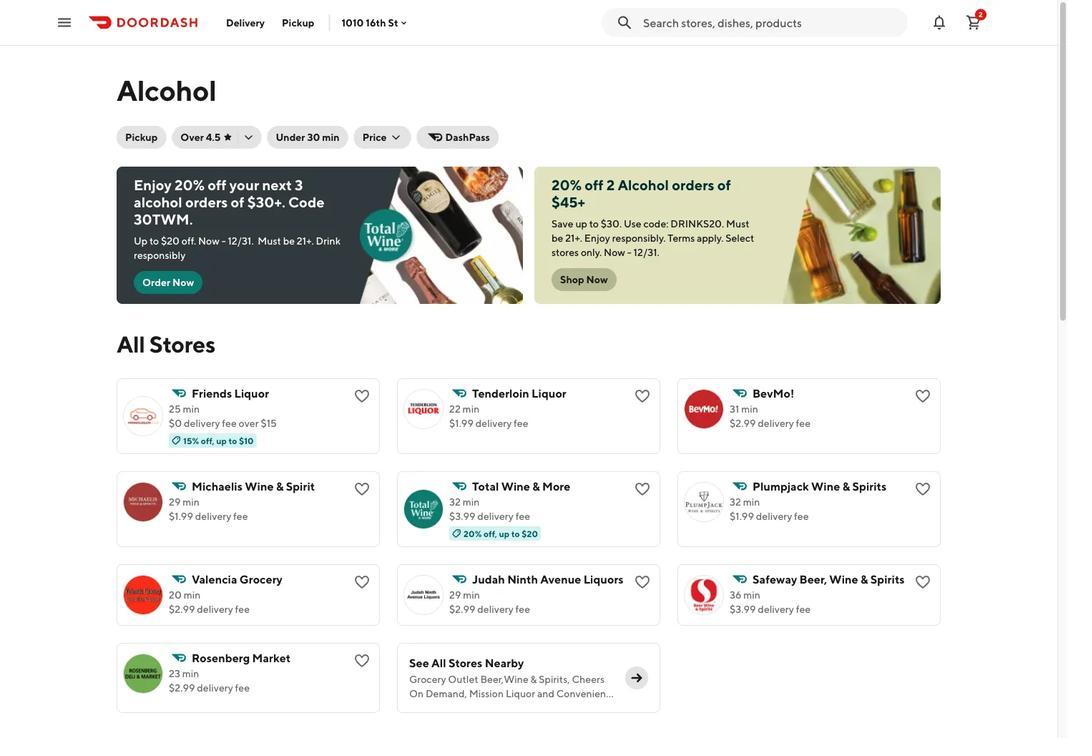 Task type: vqa. For each thing, say whether or not it's contained in the screenshot.
Acai Republic $​0
no



Task type: describe. For each thing, give the bounding box(es) containing it.
notification bell image
[[932, 14, 949, 31]]

your
[[230, 177, 259, 194]]

be inside enjoy 20% off your next 3 alcohol orders of $30+. code 30twm. up to $20 off. now - 12/31.  must be 21+. drink responsibly
[[283, 235, 295, 247]]

price
[[363, 131, 387, 143]]

23 min $2.99 delivery fee
[[169, 668, 250, 695]]

up
[[134, 235, 148, 247]]

plumpjack wine & spirits
[[753, 480, 887, 494]]

tenderloin
[[473, 387, 530, 401]]

23
[[169, 668, 180, 680]]

fee for safeway beer, wine & spirits
[[797, 604, 811, 616]]

judah
[[473, 573, 505, 587]]

$0
[[169, 418, 182, 430]]

responsibly.
[[613, 232, 666, 244]]

ninth
[[508, 573, 538, 587]]

20
[[169, 590, 182, 601]]

delivery for michaelis wine & spirit
[[195, 511, 231, 523]]

stores
[[552, 247, 579, 258]]

30twm.
[[134, 211, 193, 228]]

liquors
[[584, 573, 624, 587]]

min for safeway
[[744, 590, 761, 601]]

1010 16th st button
[[342, 17, 410, 28]]

fee for judah ninth avenue liquors
[[516, 604, 531, 616]]

shop
[[561, 274, 585, 286]]

order now button
[[134, 271, 203, 294]]

$1.99 for plumpjack wine & spirits
[[730, 511, 755, 523]]

$1.99 for michaelis wine & spirit
[[169, 511, 193, 523]]

friends liquor
[[192, 387, 269, 401]]

safeway beer, wine & spirits
[[753, 573, 905, 587]]

pickup for left pickup button
[[125, 131, 158, 143]]

15% off, up to $10
[[183, 436, 254, 446]]

off, for friends
[[201, 436, 215, 446]]

click to add this store to your saved list image for tenderloin liquor
[[634, 388, 652, 405]]

to inside 20% off 2 alcohol orders of $45+ save up to $30. use code: drinks20. must be 21+. enjoy responsibly. terms apply. select stores only. now -  12/31.
[[590, 218, 599, 230]]

min for michaelis
[[183, 497, 200, 508]]

all stores
[[117, 331, 216, 358]]

click to add this store to your saved list image for bevmo!
[[915, 388, 932, 405]]

$2.99 for rosenberg market
[[169, 683, 195, 695]]

$30.
[[601, 218, 622, 230]]

click to add this store to your saved list image for safeway beer, wine & spirits
[[915, 574, 932, 591]]

32 for plumpjack wine & spirits
[[730, 497, 742, 508]]

fee for bevmo!
[[797, 418, 811, 430]]

total
[[473, 480, 499, 494]]

price button
[[354, 126, 411, 149]]

- inside enjoy 20% off your next 3 alcohol orders of $30+. code 30twm. up to $20 off. now - 12/31.  must be 21+. drink responsibly
[[222, 235, 226, 247]]

1 vertical spatial spirits
[[871, 573, 905, 587]]

pickup for pickup button to the right
[[282, 16, 315, 28]]

now inside shop now button
[[587, 274, 608, 286]]

1 horizontal spatial pickup button
[[274, 11, 323, 34]]

15%
[[183, 436, 199, 446]]

1 horizontal spatial stores
[[449, 657, 483, 671]]

4.5
[[206, 131, 221, 143]]

enjoy inside enjoy 20% off your next 3 alcohol orders of $30+. code 30twm. up to $20 off. now - 12/31.  must be 21+. drink responsibly
[[134, 177, 172, 194]]

open menu image
[[56, 14, 73, 31]]

click to add this store to your saved list image for friends liquor
[[354, 388, 371, 405]]

to down the 32 min $3.99 delivery fee
[[512, 529, 520, 539]]

under 30 min button
[[267, 126, 348, 149]]

code
[[289, 194, 325, 211]]

36 min $3.99 delivery fee
[[730, 590, 811, 616]]

delivery for rosenberg market
[[197, 683, 233, 695]]

select
[[726, 232, 755, 244]]

0 horizontal spatial all
[[117, 331, 145, 358]]

must
[[727, 218, 750, 230]]

2 inside 20% off 2 alcohol orders of $45+ save up to $30. use code: drinks20. must be 21+. enjoy responsibly. terms apply. select stores only. now -  12/31.
[[607, 177, 615, 194]]

alcohol
[[134, 194, 182, 211]]

$2.99 for valencia grocery
[[169, 604, 195, 616]]

delivery for total wine & more
[[478, 511, 514, 523]]

$1.99 for tenderloin liquor
[[450, 418, 474, 430]]

30
[[307, 131, 320, 143]]

over
[[239, 418, 259, 430]]

21+. inside 20% off 2 alcohol orders of $45+ save up to $30. use code: drinks20. must be 21+. enjoy responsibly. terms apply. select stores only. now -  12/31.
[[566, 232, 583, 244]]

29 for michaelis wine & spirit
[[169, 497, 181, 508]]

apply.
[[697, 232, 724, 244]]

min for judah
[[463, 590, 480, 601]]

16th
[[366, 17, 386, 28]]

0 horizontal spatial pickup button
[[117, 126, 166, 149]]

next
[[262, 177, 292, 194]]

up inside 20% off 2 alcohol orders of $45+ save up to $30. use code: drinks20. must be 21+. enjoy responsibly. terms apply. select stores only. now -  12/31.
[[576, 218, 588, 230]]

$15
[[261, 418, 277, 430]]

dashpass button
[[417, 126, 499, 149]]

avenue
[[541, 573, 582, 587]]

12/31. inside enjoy 20% off your next 3 alcohol orders of $30+. code 30twm. up to $20 off. now - 12/31.  must be 21+. drink responsibly
[[228, 235, 254, 247]]

32 for total wine & more
[[450, 497, 461, 508]]

fee for total wine & more
[[516, 511, 531, 523]]

over
[[181, 131, 204, 143]]

now inside 20% off 2 alcohol orders of $45+ save up to $30. use code: drinks20. must be 21+. enjoy responsibly. terms apply. select stores only. now -  12/31.
[[604, 247, 626, 258]]

enjoy inside 20% off 2 alcohol orders of $45+ save up to $30. use code: drinks20. must be 21+. enjoy responsibly. terms apply. select stores only. now -  12/31.
[[585, 232, 611, 244]]

delivery for friends liquor
[[184, 418, 220, 430]]

total wine & more
[[473, 480, 571, 494]]

only.
[[581, 247, 602, 258]]

shop now
[[561, 274, 608, 286]]

nearby
[[485, 657, 524, 671]]

under 30 min
[[276, 131, 340, 143]]

delivery for tenderloin liquor
[[476, 418, 512, 430]]

michaelis
[[192, 480, 243, 494]]

tenderloin liquor
[[473, 387, 567, 401]]

2 inside button
[[980, 10, 984, 19]]

25
[[169, 403, 181, 415]]

31
[[730, 403, 740, 415]]

22 min $1.99 delivery fee
[[450, 403, 529, 430]]

wine for total
[[502, 480, 531, 494]]

up for total wine & more
[[499, 529, 510, 539]]

grocery
[[240, 573, 283, 587]]

orders inside enjoy 20% off your next 3 alcohol orders of $30+. code 30twm. up to $20 off. now - 12/31.  must be 21+. drink responsibly
[[185, 194, 228, 211]]

20% for off
[[552, 177, 582, 194]]

shop now button
[[552, 268, 617, 291]]

drink
[[316, 235, 341, 247]]

$2.99 for bevmo!
[[730, 418, 756, 430]]

29 min $2.99 delivery fee
[[450, 590, 531, 616]]

20% off, up to $20
[[464, 529, 538, 539]]

min inside 31 min $2.99 delivery fee
[[742, 403, 759, 415]]

spirit
[[286, 480, 315, 494]]

min for tenderloin
[[463, 403, 480, 415]]

& for more
[[533, 480, 540, 494]]

36
[[730, 590, 742, 601]]

michaelis wine & spirit
[[192, 480, 315, 494]]

code:
[[644, 218, 669, 230]]

to inside enjoy 20% off your next 3 alcohol orders of $30+. code 30twm. up to $20 off. now - 12/31.  must be 21+. drink responsibly
[[150, 235, 159, 247]]

off inside enjoy 20% off your next 3 alcohol orders of $30+. code 30twm. up to $20 off. now - 12/31.  must be 21+. drink responsibly
[[208, 177, 227, 194]]

orders inside 20% off 2 alcohol orders of $45+ save up to $30. use code: drinks20. must be 21+. enjoy responsibly. terms apply. select stores only. now -  12/31.
[[672, 177, 715, 194]]

3
[[295, 177, 303, 194]]

over 4.5
[[181, 131, 221, 143]]

$3.99 for total wine & more
[[450, 511, 476, 523]]

$30+.
[[248, 194, 286, 211]]

dashpass
[[446, 131, 490, 143]]

bevmo!
[[753, 387, 795, 401]]

click to add this store to your saved list image for michaelis wine & spirit
[[354, 481, 371, 498]]

5 items, open order cart image
[[966, 14, 983, 31]]

now inside order now button
[[173, 277, 194, 289]]



Task type: locate. For each thing, give the bounding box(es) containing it.
12/31. down responsibly.
[[634, 247, 660, 258]]

0 vertical spatial spirits
[[853, 480, 887, 494]]

$20 up ninth
[[522, 529, 538, 539]]

0 horizontal spatial off
[[208, 177, 227, 194]]

alcohol up use
[[618, 177, 670, 194]]

$1.99 inside 29 min $1.99 delivery fee
[[169, 511, 193, 523]]

delivery down the safeway
[[758, 604, 795, 616]]

0 vertical spatial of
[[718, 177, 732, 194]]

$2.99 down 23
[[169, 683, 195, 695]]

1 vertical spatial up
[[216, 436, 227, 446]]

alcohol
[[117, 73, 217, 107], [618, 177, 670, 194]]

20% off 2 alcohol orders of $45+ save up to $30. use code: drinks20. must be 21+. enjoy responsibly. terms apply. select stores only. now -  12/31.
[[552, 177, 755, 258]]

1 horizontal spatial 29
[[450, 590, 461, 601]]

2 horizontal spatial 20%
[[552, 177, 582, 194]]

pickup left over
[[125, 131, 158, 143]]

fee inside 25 min $0 delivery fee over $15
[[222, 418, 237, 430]]

off, for total
[[484, 529, 498, 539]]

see all stores nearby
[[410, 657, 524, 671]]

fee for michaelis wine & spirit
[[233, 511, 248, 523]]

min inside 23 min $2.99 delivery fee
[[182, 668, 199, 680]]

min right 36
[[744, 590, 761, 601]]

delivery inside 29 min $1.99 delivery fee
[[195, 511, 231, 523]]

1 32 from the left
[[450, 497, 461, 508]]

be
[[552, 232, 564, 244], [283, 235, 295, 247]]

1 horizontal spatial 21+.
[[566, 232, 583, 244]]

all
[[117, 331, 145, 358], [432, 657, 446, 671]]

to
[[590, 218, 599, 230], [150, 235, 159, 247], [229, 436, 237, 446], [512, 529, 520, 539]]

min down plumpjack
[[744, 497, 761, 508]]

liquor for tenderloin liquor
[[532, 387, 567, 401]]

$3.99 down total
[[450, 511, 476, 523]]

29 min $1.99 delivery fee
[[169, 497, 248, 523]]

min for plumpjack
[[744, 497, 761, 508]]

1 vertical spatial pickup button
[[117, 126, 166, 149]]

min down michaelis
[[183, 497, 200, 508]]

$20 inside enjoy 20% off your next 3 alcohol orders of $30+. code 30twm. up to $20 off. now - 12/31.  must be 21+. drink responsibly
[[161, 235, 180, 247]]

min right 31
[[742, 403, 759, 415]]

use
[[624, 218, 642, 230]]

1 horizontal spatial be
[[552, 232, 564, 244]]

fee inside 20 min $2.99 delivery fee
[[235, 604, 250, 616]]

click to add this store to your saved list image for liquors
[[634, 574, 652, 591]]

0 horizontal spatial of
[[231, 194, 245, 211]]

fee down michaelis wine & spirit
[[233, 511, 248, 523]]

$2.99 down 31
[[730, 418, 756, 430]]

min for rosenberg
[[182, 668, 199, 680]]

20%
[[175, 177, 205, 194], [552, 177, 582, 194], [464, 529, 482, 539]]

32 min $3.99 delivery fee
[[450, 497, 531, 523]]

valencia
[[192, 573, 237, 587]]

$1.99 down 22
[[450, 418, 474, 430]]

2 liquor from the left
[[532, 387, 567, 401]]

min inside 32 min $1.99 delivery fee
[[744, 497, 761, 508]]

delivery button
[[218, 11, 274, 34]]

order
[[142, 277, 170, 289]]

now right order on the left of page
[[173, 277, 194, 289]]

min right 25
[[183, 403, 200, 415]]

drinks20.
[[671, 218, 725, 230]]

1010 16th st
[[342, 17, 399, 28]]

liquor right tenderloin
[[532, 387, 567, 401]]

0 vertical spatial off,
[[201, 436, 215, 446]]

12/31. inside 20% off 2 alcohol orders of $45+ save up to $30. use code: drinks20. must be 21+. enjoy responsibly. terms apply. select stores only. now -  12/31.
[[634, 247, 660, 258]]

wine right beer,
[[830, 573, 859, 587]]

pickup button right delivery
[[274, 11, 323, 34]]

fee for friends liquor
[[222, 418, 237, 430]]

over 4.5 button
[[172, 126, 262, 149]]

delivery down the bevmo!
[[758, 418, 795, 430]]

now right shop
[[587, 274, 608, 286]]

rosenberg market
[[192, 652, 291, 666]]

$1.99 inside 22 min $1.99 delivery fee
[[450, 418, 474, 430]]

-
[[222, 235, 226, 247], [628, 247, 632, 258]]

- inside 20% off 2 alcohol orders of $45+ save up to $30. use code: drinks20. must be 21+. enjoy responsibly. terms apply. select stores only. now -  12/31.
[[628, 247, 632, 258]]

fee inside 32 min $1.99 delivery fee
[[795, 511, 809, 523]]

20% inside enjoy 20% off your next 3 alcohol orders of $30+. code 30twm. up to $20 off. now - 12/31.  must be 21+. drink responsibly
[[175, 177, 205, 194]]

fee inside 36 min $3.99 delivery fee
[[797, 604, 811, 616]]

0 vertical spatial all
[[117, 331, 145, 358]]

alcohol inside 20% off 2 alcohol orders of $45+ save up to $30. use code: drinks20. must be 21+. enjoy responsibly. terms apply. select stores only. now -  12/31.
[[618, 177, 670, 194]]

beer,
[[800, 573, 828, 587]]

all down order on the left of page
[[117, 331, 145, 358]]

20% down the 32 min $3.99 delivery fee
[[464, 529, 482, 539]]

1 horizontal spatial 2
[[980, 10, 984, 19]]

1 horizontal spatial all
[[432, 657, 446, 671]]

0 horizontal spatial alcohol
[[117, 73, 217, 107]]

2 right notification bell image
[[980, 10, 984, 19]]

1 vertical spatial off,
[[484, 529, 498, 539]]

delivery inside 20 min $2.99 delivery fee
[[197, 604, 233, 616]]

pickup right delivery
[[282, 16, 315, 28]]

min inside 29 min $2.99 delivery fee
[[463, 590, 480, 601]]

min inside 36 min $3.99 delivery fee
[[744, 590, 761, 601]]

min for total
[[463, 497, 480, 508]]

fee up 20% off, up to $20
[[516, 511, 531, 523]]

20% up alcohol
[[175, 177, 205, 194]]

now right off.
[[198, 235, 220, 247]]

$1.99 down plumpjack
[[730, 511, 755, 523]]

1 liquor from the left
[[234, 387, 269, 401]]

21+. left drink
[[297, 235, 314, 247]]

0 horizontal spatial 32
[[450, 497, 461, 508]]

$10
[[239, 436, 254, 446]]

1 vertical spatial enjoy
[[585, 232, 611, 244]]

1 vertical spatial all
[[432, 657, 446, 671]]

market
[[252, 652, 291, 666]]

$20
[[161, 235, 180, 247], [522, 529, 538, 539]]

0 vertical spatial up
[[576, 218, 588, 230]]

$3.99
[[450, 511, 476, 523], [730, 604, 756, 616]]

1 horizontal spatial orders
[[672, 177, 715, 194]]

0 horizontal spatial 29
[[169, 497, 181, 508]]

2 vertical spatial click to add this store to your saved list image
[[354, 653, 371, 670]]

up for friends liquor
[[216, 436, 227, 446]]

0 vertical spatial orders
[[672, 177, 715, 194]]

22
[[450, 403, 461, 415]]

stores
[[149, 331, 216, 358], [449, 657, 483, 671]]

safeway
[[753, 573, 798, 587]]

& right beer,
[[861, 573, 869, 587]]

2 horizontal spatial $1.99
[[730, 511, 755, 523]]

0 vertical spatial stores
[[149, 331, 216, 358]]

of up must
[[718, 177, 732, 194]]

& right plumpjack
[[843, 480, 851, 494]]

2 horizontal spatial up
[[576, 218, 588, 230]]

off, down the 32 min $3.99 delivery fee
[[484, 529, 498, 539]]

& left more
[[533, 480, 540, 494]]

off inside 20% off 2 alcohol orders of $45+ save up to $30. use code: drinks20. must be 21+. enjoy responsibly. terms apply. select stores only. now -  12/31.
[[585, 177, 604, 194]]

more
[[543, 480, 571, 494]]

click to add this store to your saved list image for valencia grocery
[[354, 574, 371, 591]]

min inside 20 min $2.99 delivery fee
[[184, 590, 201, 601]]

st
[[388, 17, 399, 28]]

delivery inside 25 min $0 delivery fee over $15
[[184, 418, 220, 430]]

0 horizontal spatial 2
[[607, 177, 615, 194]]

liquor for friends liquor
[[234, 387, 269, 401]]

fee left over
[[222, 418, 237, 430]]

fee down plumpjack wine & spirits
[[795, 511, 809, 523]]

0 horizontal spatial $20
[[161, 235, 180, 247]]

of inside 20% off 2 alcohol orders of $45+ save up to $30. use code: drinks20. must be 21+. enjoy responsibly. terms apply. select stores only. now -  12/31.
[[718, 177, 732, 194]]

21+. up stores
[[566, 232, 583, 244]]

& for spirits
[[843, 480, 851, 494]]

click to add this store to your saved list image
[[354, 388, 371, 405], [634, 388, 652, 405], [915, 388, 932, 405], [354, 481, 371, 498], [915, 481, 932, 498], [354, 574, 371, 591], [915, 574, 932, 591]]

1 vertical spatial $3.99
[[730, 604, 756, 616]]

fee inside 29 min $2.99 delivery fee
[[516, 604, 531, 616]]

orders up off.
[[185, 194, 228, 211]]

to left $30. in the right top of the page
[[590, 218, 599, 230]]

up
[[576, 218, 588, 230], [216, 436, 227, 446], [499, 529, 510, 539]]

liquor up over
[[234, 387, 269, 401]]

fee for tenderloin liquor
[[514, 418, 529, 430]]

wine left spirit
[[245, 480, 274, 494]]

enjoy
[[134, 177, 172, 194], [585, 232, 611, 244]]

fee for rosenberg market
[[235, 683, 250, 695]]

up down 25 min $0 delivery fee over $15 at the left bottom
[[216, 436, 227, 446]]

& left spirit
[[276, 480, 284, 494]]

$2.99 inside 31 min $2.99 delivery fee
[[730, 418, 756, 430]]

min for friends
[[183, 403, 200, 415]]

wine for michaelis
[[245, 480, 274, 494]]

1 off from the left
[[208, 177, 227, 194]]

friends
[[192, 387, 232, 401]]

2 vertical spatial up
[[499, 529, 510, 539]]

fee down rosenberg market
[[235, 683, 250, 695]]

32 inside 32 min $1.99 delivery fee
[[730, 497, 742, 508]]

delivery down plumpjack
[[757, 511, 793, 523]]

1 vertical spatial 29
[[450, 590, 461, 601]]

29 for judah ninth avenue liquors
[[450, 590, 461, 601]]

0 horizontal spatial $1.99
[[169, 511, 193, 523]]

$1.99
[[450, 418, 474, 430], [169, 511, 193, 523], [730, 511, 755, 523]]

$2.99 down judah
[[450, 604, 476, 616]]

min right 23
[[182, 668, 199, 680]]

spirits
[[853, 480, 887, 494], [871, 573, 905, 587]]

delivery inside 22 min $1.99 delivery fee
[[476, 418, 512, 430]]

of down your at the top left
[[231, 194, 245, 211]]

save
[[552, 218, 574, 230]]

wine right total
[[502, 480, 531, 494]]

fee inside 29 min $1.99 delivery fee
[[233, 511, 248, 523]]

stores left nearby
[[449, 657, 483, 671]]

12/31. down $30+.
[[228, 235, 254, 247]]

0 horizontal spatial 12/31.
[[228, 235, 254, 247]]

delivery down tenderloin
[[476, 418, 512, 430]]

under
[[276, 131, 305, 143]]

32
[[450, 497, 461, 508], [730, 497, 742, 508]]

click to add this store to your saved list image
[[634, 481, 652, 498], [634, 574, 652, 591], [354, 653, 371, 670]]

0 vertical spatial 29
[[169, 497, 181, 508]]

$1.99 down michaelis
[[169, 511, 193, 523]]

off left your at the top left
[[208, 177, 227, 194]]

$3.99 for safeway beer, wine & spirits
[[730, 604, 756, 616]]

1 horizontal spatial up
[[499, 529, 510, 539]]

&
[[276, 480, 284, 494], [533, 480, 540, 494], [843, 480, 851, 494], [861, 573, 869, 587]]

enjoy up only.
[[585, 232, 611, 244]]

rosenberg
[[192, 652, 250, 666]]

2 off from the left
[[585, 177, 604, 194]]

$3.99 inside the 32 min $3.99 delivery fee
[[450, 511, 476, 523]]

to left $10
[[229, 436, 237, 446]]

1 horizontal spatial enjoy
[[585, 232, 611, 244]]

1 vertical spatial $20
[[522, 529, 538, 539]]

2 32 from the left
[[730, 497, 742, 508]]

0 vertical spatial 2
[[980, 10, 984, 19]]

of inside enjoy 20% off your next 3 alcohol orders of $30+. code 30twm. up to $20 off. now - 12/31.  must be 21+. drink responsibly
[[231, 194, 245, 211]]

$2.99
[[730, 418, 756, 430], [169, 604, 195, 616], [450, 604, 476, 616], [169, 683, 195, 695]]

stores up friends
[[149, 331, 216, 358]]

delivery down judah
[[478, 604, 514, 616]]

$2.99 inside 29 min $2.99 delivery fee
[[450, 604, 476, 616]]

delivery for valencia grocery
[[197, 604, 233, 616]]

2
[[980, 10, 984, 19], [607, 177, 615, 194]]

enjoy up alcohol
[[134, 177, 172, 194]]

Store search: begin typing to search for stores available on DoorDash text field
[[644, 15, 900, 30]]

fee down ninth
[[516, 604, 531, 616]]

25 min $0 delivery fee over $15
[[169, 403, 277, 430]]

be left drink
[[283, 235, 295, 247]]

be down save
[[552, 232, 564, 244]]

delivery for safeway beer, wine & spirits
[[758, 604, 795, 616]]

delivery for plumpjack wine & spirits
[[757, 511, 793, 523]]

fee for valencia grocery
[[235, 604, 250, 616]]

delivery
[[226, 16, 265, 28]]

0 horizontal spatial $3.99
[[450, 511, 476, 523]]

20% inside 20% off 2 alcohol orders of $45+ save up to $30. use code: drinks20. must be 21+. enjoy responsibly. terms apply. select stores only. now -  12/31.
[[552, 177, 582, 194]]

min inside 'button'
[[322, 131, 340, 143]]

min right "30"
[[322, 131, 340, 143]]

1 vertical spatial click to add this store to your saved list image
[[634, 574, 652, 591]]

$2.99 for judah ninth avenue liquors
[[450, 604, 476, 616]]

now inside enjoy 20% off your next 3 alcohol orders of $30+. code 30twm. up to $20 off. now - 12/31.  must be 21+. drink responsibly
[[198, 235, 220, 247]]

fee for plumpjack wine & spirits
[[795, 511, 809, 523]]

$3.99 inside 36 min $3.99 delivery fee
[[730, 604, 756, 616]]

click to add this store to your saved list image for more
[[634, 481, 652, 498]]

wine
[[245, 480, 274, 494], [502, 480, 531, 494], [812, 480, 841, 494], [830, 573, 859, 587]]

1 vertical spatial alcohol
[[618, 177, 670, 194]]

alcohol up over
[[117, 73, 217, 107]]

20% for off,
[[464, 529, 482, 539]]

0 vertical spatial enjoy
[[134, 177, 172, 194]]

min inside 29 min $1.99 delivery fee
[[183, 497, 200, 508]]

delivery up 15%
[[184, 418, 220, 430]]

1 vertical spatial of
[[231, 194, 245, 211]]

fee down beer,
[[797, 604, 811, 616]]

0 horizontal spatial 21+.
[[297, 235, 314, 247]]

0 vertical spatial $3.99
[[450, 511, 476, 523]]

0 horizontal spatial orders
[[185, 194, 228, 211]]

orders up drinks20. at right
[[672, 177, 715, 194]]

0 vertical spatial click to add this store to your saved list image
[[634, 481, 652, 498]]

fee inside 23 min $2.99 delivery fee
[[235, 683, 250, 695]]

off.
[[182, 235, 196, 247]]

1 horizontal spatial alcohol
[[618, 177, 670, 194]]

fee up plumpjack wine & spirits
[[797, 418, 811, 430]]

delivery for bevmo!
[[758, 418, 795, 430]]

1 horizontal spatial -
[[628, 247, 632, 258]]

enjoy 20% off your next 3 alcohol orders of $30+. code 30twm. up to $20 off. now - 12/31.  must be 21+. drink responsibly
[[134, 177, 341, 261]]

0 horizontal spatial stores
[[149, 331, 216, 358]]

1 horizontal spatial of
[[718, 177, 732, 194]]

1 horizontal spatial off
[[585, 177, 604, 194]]

plumpjack
[[753, 480, 810, 494]]

min down total
[[463, 497, 480, 508]]

terms
[[668, 232, 695, 244]]

1 vertical spatial 2
[[607, 177, 615, 194]]

1 vertical spatial stores
[[449, 657, 483, 671]]

1 horizontal spatial $3.99
[[730, 604, 756, 616]]

liquor
[[234, 387, 269, 401], [532, 387, 567, 401]]

fee down valencia grocery on the bottom left of the page
[[235, 604, 250, 616]]

delivery inside the 32 min $3.99 delivery fee
[[478, 511, 514, 523]]

fee inside 31 min $2.99 delivery fee
[[797, 418, 811, 430]]

min right 22
[[463, 403, 480, 415]]

1010
[[342, 17, 364, 28]]

1 horizontal spatial $20
[[522, 529, 538, 539]]

responsibly
[[134, 250, 186, 261]]

fee down tenderloin liquor
[[514, 418, 529, 430]]

$20 up the responsibly
[[161, 235, 180, 247]]

now right only.
[[604, 247, 626, 258]]

$3.99 down 36
[[730, 604, 756, 616]]

delivery inside 23 min $2.99 delivery fee
[[197, 683, 233, 695]]

up right save
[[576, 218, 588, 230]]

order now
[[142, 277, 194, 289]]

0 horizontal spatial liquor
[[234, 387, 269, 401]]

0 horizontal spatial 20%
[[175, 177, 205, 194]]

min inside 25 min $0 delivery fee over $15
[[183, 403, 200, 415]]

1 horizontal spatial pickup
[[282, 16, 315, 28]]

1 horizontal spatial 12/31.
[[634, 247, 660, 258]]

delivery for judah ninth avenue liquors
[[478, 604, 514, 616]]

0 horizontal spatial off,
[[201, 436, 215, 446]]

delivery inside 36 min $3.99 delivery fee
[[758, 604, 795, 616]]

1 horizontal spatial liquor
[[532, 387, 567, 401]]

1 vertical spatial orders
[[185, 194, 228, 211]]

$2.99 inside 23 min $2.99 delivery fee
[[169, 683, 195, 695]]

min down judah
[[463, 590, 480, 601]]

pickup button left over
[[117, 126, 166, 149]]

up down the 32 min $3.99 delivery fee
[[499, 529, 510, 539]]

delivery inside 31 min $2.99 delivery fee
[[758, 418, 795, 430]]

off up $45+
[[585, 177, 604, 194]]

be inside 20% off 2 alcohol orders of $45+ save up to $30. use code: drinks20. must be 21+. enjoy responsibly. terms apply. select stores only. now -  12/31.
[[552, 232, 564, 244]]

0 horizontal spatial pickup
[[125, 131, 158, 143]]

& for spirit
[[276, 480, 284, 494]]

29 inside 29 min $2.99 delivery fee
[[450, 590, 461, 601]]

wine right plumpjack
[[812, 480, 841, 494]]

min right 20
[[184, 590, 201, 601]]

delivery inside 29 min $2.99 delivery fee
[[478, 604, 514, 616]]

min inside 22 min $1.99 delivery fee
[[463, 403, 480, 415]]

0 vertical spatial pickup
[[282, 16, 315, 28]]

pickup
[[282, 16, 315, 28], [125, 131, 158, 143]]

0 horizontal spatial -
[[222, 235, 226, 247]]

judah ninth avenue liquors
[[473, 573, 624, 587]]

29 inside 29 min $1.99 delivery fee
[[169, 497, 181, 508]]

min for valencia
[[184, 590, 201, 601]]

pickup button
[[274, 11, 323, 34], [117, 126, 166, 149]]

20 min $2.99 delivery fee
[[169, 590, 250, 616]]

delivery down the rosenberg
[[197, 683, 233, 695]]

1 horizontal spatial 32
[[730, 497, 742, 508]]

$45+
[[552, 194, 586, 211]]

fee inside 22 min $1.99 delivery fee
[[514, 418, 529, 430]]

fee
[[222, 418, 237, 430], [514, 418, 529, 430], [797, 418, 811, 430], [233, 511, 248, 523], [516, 511, 531, 523], [795, 511, 809, 523], [235, 604, 250, 616], [516, 604, 531, 616], [797, 604, 811, 616], [235, 683, 250, 695]]

32 inside the 32 min $3.99 delivery fee
[[450, 497, 461, 508]]

delivery down michaelis
[[195, 511, 231, 523]]

delivery
[[184, 418, 220, 430], [476, 418, 512, 430], [758, 418, 795, 430], [195, 511, 231, 523], [478, 511, 514, 523], [757, 511, 793, 523], [197, 604, 233, 616], [478, 604, 514, 616], [758, 604, 795, 616], [197, 683, 233, 695]]

0 horizontal spatial enjoy
[[134, 177, 172, 194]]

1 horizontal spatial 20%
[[464, 529, 482, 539]]

0 horizontal spatial be
[[283, 235, 295, 247]]

31 min $2.99 delivery fee
[[730, 403, 811, 430]]

all right see
[[432, 657, 446, 671]]

delivery down the valencia
[[197, 604, 233, 616]]

valencia grocery
[[192, 573, 283, 587]]

off, right 15%
[[201, 436, 215, 446]]

21+. inside enjoy 20% off your next 3 alcohol orders of $30+. code 30twm. up to $20 off. now - 12/31.  must be 21+. drink responsibly
[[297, 235, 314, 247]]

min inside the 32 min $3.99 delivery fee
[[463, 497, 480, 508]]

0 vertical spatial $20
[[161, 235, 180, 247]]

wine for plumpjack
[[812, 480, 841, 494]]

0 vertical spatial pickup button
[[274, 11, 323, 34]]

click to add this store to your saved list image for plumpjack wine & spirits
[[915, 481, 932, 498]]

32 min $1.99 delivery fee
[[730, 497, 809, 523]]

- down responsibly.
[[628, 247, 632, 258]]

1 horizontal spatial off,
[[484, 529, 498, 539]]

20% up $45+
[[552, 177, 582, 194]]

1 vertical spatial pickup
[[125, 131, 158, 143]]

to right up at the top
[[150, 235, 159, 247]]

delivery inside 32 min $1.99 delivery fee
[[757, 511, 793, 523]]

0 vertical spatial alcohol
[[117, 73, 217, 107]]

- right off.
[[222, 235, 226, 247]]

1 horizontal spatial $1.99
[[450, 418, 474, 430]]

2 button
[[960, 8, 989, 37]]

0 horizontal spatial up
[[216, 436, 227, 446]]

fee inside the 32 min $3.99 delivery fee
[[516, 511, 531, 523]]

delivery up 20% off, up to $20
[[478, 511, 514, 523]]

$2.99 inside 20 min $2.99 delivery fee
[[169, 604, 195, 616]]

$1.99 inside 32 min $1.99 delivery fee
[[730, 511, 755, 523]]

$2.99 down 20
[[169, 604, 195, 616]]

2 up $30. in the right top of the page
[[607, 177, 615, 194]]

see
[[410, 657, 429, 671]]

see all image
[[630, 672, 644, 686]]



